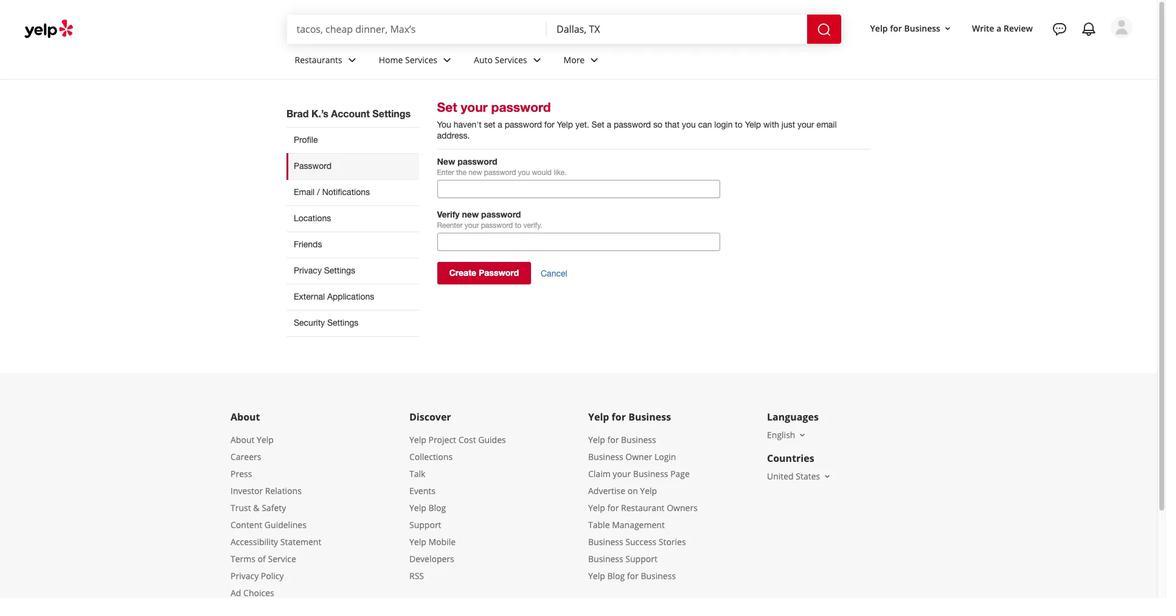 Task type: vqa. For each thing, say whether or not it's contained in the screenshot.
the topmost great
no



Task type: describe. For each thing, give the bounding box(es) containing it.
brad
[[287, 108, 309, 119]]

new inside new password enter the new password you would like.
[[469, 168, 482, 177]]

content
[[231, 519, 262, 531]]

1 horizontal spatial privacy
[[294, 266, 322, 276]]

table management link
[[588, 519, 665, 531]]

advertise
[[588, 485, 625, 497]]

privacy settings
[[294, 266, 355, 276]]

Verify new password password field
[[437, 233, 720, 251]]

set your password you haven't set a password for yelp yet. set a password so that you can login to yelp with just your email address.
[[437, 100, 837, 141]]

about for about yelp careers press investor relations trust & safety content guidelines accessibility statement terms of service privacy policy
[[231, 434, 255, 446]]

that
[[665, 120, 680, 130]]

privacy settings link
[[287, 258, 419, 284]]

/
[[317, 187, 320, 197]]

haven't
[[454, 120, 482, 130]]

password down new password enter the new password you would like.
[[481, 209, 521, 220]]

password link
[[287, 153, 419, 179]]

user actions element
[[861, 15, 1150, 90]]

you
[[437, 120, 451, 130]]

cancel
[[541, 269, 567, 278]]

auto services
[[474, 54, 527, 65]]

security settings link
[[287, 310, 419, 337]]

project
[[429, 434, 456, 446]]

services for home services
[[405, 54, 437, 65]]

developers link
[[409, 554, 454, 565]]

external
[[294, 292, 325, 302]]

owners
[[667, 502, 698, 514]]

privacy policy link
[[231, 571, 284, 582]]

password right the
[[484, 168, 516, 177]]

yelp right on
[[640, 485, 657, 497]]

trust
[[231, 502, 251, 514]]

languages english
[[767, 411, 819, 441]]

yelp project cost guides link
[[409, 434, 506, 446]]

careers
[[231, 451, 261, 463]]

guidelines
[[265, 519, 307, 531]]

business categories element
[[285, 44, 1133, 79]]

auto
[[474, 54, 493, 65]]

0 horizontal spatial a
[[498, 120, 502, 130]]

profile link
[[287, 127, 419, 153]]

terms of service link
[[231, 554, 296, 565]]

relations
[[265, 485, 302, 497]]

password up the
[[458, 156, 497, 167]]

trust & safety link
[[231, 502, 286, 514]]

yelp down events
[[409, 502, 426, 514]]

password right set
[[505, 120, 542, 130]]

set
[[484, 120, 495, 130]]

yelp blog link
[[409, 502, 446, 514]]

events link
[[409, 485, 435, 497]]

content guidelines link
[[231, 519, 307, 531]]

yelp up collections
[[409, 434, 426, 446]]

settings for privacy settings
[[324, 266, 355, 276]]

email
[[294, 187, 315, 197]]

email / notifications link
[[287, 179, 419, 206]]

yelp for business link
[[588, 434, 656, 446]]

yelp for business button
[[865, 17, 957, 39]]

english
[[767, 429, 795, 441]]

for inside set your password you haven't set a password for yelp yet. set a password so that you can login to yelp with just your email address.
[[544, 120, 555, 130]]

cancel link
[[541, 269, 567, 280]]

blog inside yelp for business business owner login claim your business page advertise on yelp yelp for restaurant owners table management business success stories business support yelp blog for business
[[607, 571, 625, 582]]

discover
[[409, 411, 451, 424]]

auto services link
[[464, 44, 554, 79]]

business up claim
[[588, 451, 623, 463]]

guides
[[478, 434, 506, 446]]

for up yelp for business link on the bottom of the page
[[612, 411, 626, 424]]

2 horizontal spatial a
[[997, 22, 1002, 34]]

0 vertical spatial settings
[[373, 108, 411, 119]]

applications
[[327, 292, 374, 302]]

yelp for restaurant owners link
[[588, 502, 698, 514]]

yelp left yet.
[[557, 120, 573, 130]]

talk link
[[409, 468, 425, 480]]

to inside set your password you haven't set a password for yelp yet. set a password so that you can login to yelp with just your email address.
[[735, 120, 743, 130]]

create password
[[449, 268, 519, 278]]

stories
[[659, 536, 686, 548]]

business up yelp for business link on the bottom of the page
[[628, 411, 671, 424]]

security settings
[[294, 318, 359, 328]]

verify new password reenter your password to verify.
[[437, 209, 542, 230]]

1 horizontal spatial a
[[607, 120, 611, 130]]

about for about
[[231, 411, 260, 424]]

business owner login link
[[588, 451, 676, 463]]

new inside verify new password reenter your password to verify.
[[462, 209, 479, 220]]

can
[[698, 120, 712, 130]]

page
[[670, 468, 690, 480]]

the
[[456, 168, 467, 177]]

1 horizontal spatial set
[[592, 120, 604, 130]]

k.'s
[[311, 108, 328, 119]]

policy
[[261, 571, 284, 582]]

write
[[972, 22, 994, 34]]

restaurants
[[295, 54, 342, 65]]

advertise on yelp link
[[588, 485, 657, 497]]

create
[[449, 268, 476, 278]]

yelp inside about yelp careers press investor relations trust & safety content guidelines accessibility statement terms of service privacy policy
[[257, 434, 274, 446]]

restaurants link
[[285, 44, 369, 79]]

blog inside yelp project cost guides collections talk events yelp blog support yelp mobile developers rss
[[429, 502, 446, 514]]

business down table
[[588, 536, 623, 548]]

24 chevron down v2 image for home services
[[440, 53, 454, 67]]

password left so
[[614, 120, 651, 130]]

locations link
[[287, 206, 419, 232]]

for down advertise
[[607, 502, 619, 514]]

yelp for business inside button
[[870, 22, 940, 34]]

safety
[[262, 502, 286, 514]]

more link
[[554, 44, 612, 79]]

16 chevron down v2 image
[[943, 23, 953, 33]]

yelp project cost guides collections talk events yelp blog support yelp mobile developers rss
[[409, 434, 506, 582]]

none field find
[[297, 23, 537, 36]]

talk
[[409, 468, 425, 480]]

terms
[[231, 554, 256, 565]]

with
[[763, 120, 779, 130]]

statement
[[280, 536, 321, 548]]

new password enter the new password you would like.
[[437, 156, 567, 177]]

yelp up claim
[[588, 434, 605, 446]]

0 vertical spatial set
[[437, 100, 457, 115]]

locations
[[294, 214, 331, 223]]

so
[[653, 120, 663, 130]]



Task type: locate. For each thing, give the bounding box(es) containing it.
rss
[[409, 571, 424, 582]]

yelp right search image
[[870, 22, 888, 34]]

owner
[[626, 451, 652, 463]]

search image
[[817, 22, 831, 37]]

united states button
[[767, 471, 832, 482]]

notifications
[[322, 187, 370, 197]]

your up haven't
[[461, 100, 488, 115]]

success
[[626, 536, 657, 548]]

0 vertical spatial new
[[469, 168, 482, 177]]

claim
[[588, 468, 611, 480]]

languages
[[767, 411, 819, 424]]

1 vertical spatial settings
[[324, 266, 355, 276]]

yelp mobile link
[[409, 536, 456, 548]]

1 vertical spatial yelp for business
[[588, 411, 671, 424]]

for inside button
[[890, 22, 902, 34]]

countries united states
[[767, 452, 820, 482]]

0 horizontal spatial support
[[409, 519, 441, 531]]

messages image
[[1052, 22, 1067, 37]]

settings right account
[[373, 108, 411, 119]]

0 horizontal spatial password
[[294, 161, 332, 171]]

24 chevron down v2 image inside auto services link
[[530, 53, 544, 67]]

1 horizontal spatial 24 chevron down v2 image
[[587, 53, 602, 67]]

services for auto services
[[495, 54, 527, 65]]

None search field
[[287, 15, 844, 44]]

yelp up yelp for business link on the bottom of the page
[[588, 411, 609, 424]]

1 vertical spatial privacy
[[231, 571, 259, 582]]

about yelp link
[[231, 434, 274, 446]]

press link
[[231, 468, 252, 480]]

new
[[437, 156, 455, 167]]

2 vertical spatial settings
[[327, 318, 359, 328]]

business inside button
[[904, 22, 940, 34]]

a
[[997, 22, 1002, 34], [498, 120, 502, 130], [607, 120, 611, 130]]

you inside new password enter the new password you would like.
[[518, 168, 530, 177]]

0 horizontal spatial you
[[518, 168, 530, 177]]

1 vertical spatial blog
[[607, 571, 625, 582]]

2 about from the top
[[231, 434, 255, 446]]

0 horizontal spatial 24 chevron down v2 image
[[345, 53, 359, 67]]

services right home
[[405, 54, 437, 65]]

for down business support link
[[627, 571, 639, 582]]

24 chevron down v2 image
[[440, 53, 454, 67], [587, 53, 602, 67]]

service
[[268, 554, 296, 565]]

to left verify.
[[515, 221, 521, 230]]

yelp up careers
[[257, 434, 274, 446]]

password left verify.
[[481, 221, 513, 230]]

2 24 chevron down v2 image from the left
[[530, 53, 544, 67]]

yelp down business support link
[[588, 571, 605, 582]]

set up you
[[437, 100, 457, 115]]

24 chevron down v2 image for auto services
[[530, 53, 544, 67]]

united
[[767, 471, 794, 482]]

1 horizontal spatial 24 chevron down v2 image
[[530, 53, 544, 67]]

0 vertical spatial about
[[231, 411, 260, 424]]

1 vertical spatial you
[[518, 168, 530, 177]]

reenter
[[437, 221, 463, 230]]

password inside button
[[479, 268, 519, 278]]

friends link
[[287, 232, 419, 258]]

0 horizontal spatial to
[[515, 221, 521, 230]]

would
[[532, 168, 552, 177]]

for left 16 chevron down v2 image
[[890, 22, 902, 34]]

2 24 chevron down v2 image from the left
[[587, 53, 602, 67]]

0 horizontal spatial 24 chevron down v2 image
[[440, 53, 454, 67]]

enter
[[437, 168, 454, 177]]

1 horizontal spatial none field
[[557, 23, 797, 36]]

yelp blog for business link
[[588, 571, 676, 582]]

support inside yelp project cost guides collections talk events yelp blog support yelp mobile developers rss
[[409, 519, 441, 531]]

24 chevron down v2 image right the auto services
[[530, 53, 544, 67]]

0 vertical spatial blog
[[429, 502, 446, 514]]

business up yelp blog for business link
[[588, 554, 623, 565]]

business down stories
[[641, 571, 676, 582]]

yelp up table
[[588, 502, 605, 514]]

yelp down support link
[[409, 536, 426, 548]]

you left can
[[682, 120, 696, 130]]

settings up external applications
[[324, 266, 355, 276]]

support down success
[[626, 554, 658, 565]]

none field near
[[557, 23, 797, 36]]

a right yet.
[[607, 120, 611, 130]]

about up about yelp link
[[231, 411, 260, 424]]

0 horizontal spatial yelp for business
[[588, 411, 671, 424]]

1 24 chevron down v2 image from the left
[[345, 53, 359, 67]]

mobile
[[429, 536, 456, 548]]

management
[[612, 519, 665, 531]]

business success stories link
[[588, 536, 686, 548]]

yet.
[[575, 120, 589, 130]]

1 horizontal spatial blog
[[607, 571, 625, 582]]

privacy inside about yelp careers press investor relations trust & safety content guidelines accessibility statement terms of service privacy policy
[[231, 571, 259, 582]]

0 horizontal spatial none field
[[297, 23, 537, 36]]

developers
[[409, 554, 454, 565]]

business support link
[[588, 554, 658, 565]]

1 vertical spatial about
[[231, 434, 255, 446]]

collections
[[409, 451, 453, 463]]

your inside yelp for business business owner login claim your business page advertise on yelp yelp for restaurant owners table management business success stories business support yelp blog for business
[[613, 468, 631, 480]]

address.
[[437, 131, 470, 141]]

1 vertical spatial set
[[592, 120, 604, 130]]

collections link
[[409, 451, 453, 463]]

investor
[[231, 485, 263, 497]]

a right set
[[498, 120, 502, 130]]

Near text field
[[557, 23, 797, 36]]

a right write
[[997, 22, 1002, 34]]

for
[[890, 22, 902, 34], [544, 120, 555, 130], [612, 411, 626, 424], [607, 434, 619, 446], [607, 502, 619, 514], [627, 571, 639, 582]]

password up set
[[491, 100, 551, 115]]

yelp for business left 16 chevron down v2 image
[[870, 22, 940, 34]]

press
[[231, 468, 252, 480]]

cost
[[459, 434, 476, 446]]

to inside verify new password reenter your password to verify.
[[515, 221, 521, 230]]

services
[[405, 54, 437, 65], [495, 54, 527, 65]]

email / notifications
[[294, 187, 370, 197]]

accessibility statement link
[[231, 536, 321, 548]]

0 vertical spatial yelp for business
[[870, 22, 940, 34]]

1 horizontal spatial services
[[495, 54, 527, 65]]

24 chevron down v2 image for restaurants
[[345, 53, 359, 67]]

none field up home services
[[297, 23, 537, 36]]

restaurant
[[621, 502, 665, 514]]

for left yet.
[[544, 120, 555, 130]]

yelp for business up yelp for business link on the bottom of the page
[[588, 411, 671, 424]]

0 vertical spatial support
[[409, 519, 441, 531]]

privacy down the terms
[[231, 571, 259, 582]]

24 chevron down v2 image left auto
[[440, 53, 454, 67]]

24 chevron down v2 image for more
[[587, 53, 602, 67]]

verify
[[437, 209, 460, 220]]

english button
[[767, 429, 808, 441]]

you left would
[[518, 168, 530, 177]]

support link
[[409, 519, 441, 531]]

friends
[[294, 240, 322, 249]]

24 chevron down v2 image inside more link
[[587, 53, 602, 67]]

1 vertical spatial support
[[626, 554, 658, 565]]

support
[[409, 519, 441, 531], [626, 554, 658, 565]]

password
[[294, 161, 332, 171], [479, 268, 519, 278]]

external applications link
[[287, 284, 419, 310]]

24 chevron down v2 image right restaurants
[[345, 53, 359, 67]]

1 services from the left
[[405, 54, 437, 65]]

1 vertical spatial to
[[515, 221, 521, 230]]

New password password field
[[437, 180, 720, 198]]

0 horizontal spatial blog
[[429, 502, 446, 514]]

24 chevron down v2 image
[[345, 53, 359, 67], [530, 53, 544, 67]]

privacy
[[294, 266, 322, 276], [231, 571, 259, 582]]

24 chevron down v2 image right more
[[587, 53, 602, 67]]

support down yelp blog link at the bottom of the page
[[409, 519, 441, 531]]

new right the
[[469, 168, 482, 177]]

table
[[588, 519, 610, 531]]

24 chevron down v2 image inside restaurants link
[[345, 53, 359, 67]]

none field up business categories element
[[557, 23, 797, 36]]

services right auto
[[495, 54, 527, 65]]

security
[[294, 318, 325, 328]]

accessibility
[[231, 536, 278, 548]]

new right verify
[[462, 209, 479, 220]]

verify.
[[523, 221, 542, 230]]

support inside yelp for business business owner login claim your business page advertise on yelp yelp for restaurant owners table management business success stories business support yelp blog for business
[[626, 554, 658, 565]]

1 vertical spatial password
[[479, 268, 519, 278]]

1 none field from the left
[[297, 23, 537, 36]]

your inside verify new password reenter your password to verify.
[[465, 221, 479, 230]]

write a review link
[[967, 17, 1038, 39]]

notifications image
[[1082, 22, 1096, 37]]

on
[[628, 485, 638, 497]]

yelp left with
[[745, 120, 761, 130]]

business
[[904, 22, 940, 34], [628, 411, 671, 424], [621, 434, 656, 446], [588, 451, 623, 463], [633, 468, 668, 480], [588, 536, 623, 548], [588, 554, 623, 565], [641, 571, 676, 582]]

login
[[655, 451, 676, 463]]

your right reenter on the left top of the page
[[465, 221, 479, 230]]

Find text field
[[297, 23, 537, 36]]

blog
[[429, 502, 446, 514], [607, 571, 625, 582]]

0 vertical spatial to
[[735, 120, 743, 130]]

blog up support link
[[429, 502, 446, 514]]

2 services from the left
[[495, 54, 527, 65]]

blog down business support link
[[607, 571, 625, 582]]

yelp inside yelp for business button
[[870, 22, 888, 34]]

1 horizontal spatial yelp for business
[[870, 22, 940, 34]]

you inside set your password you haven't set a password for yelp yet. set a password so that you can login to yelp with just your email address.
[[682, 120, 696, 130]]

business left 16 chevron down v2 image
[[904, 22, 940, 34]]

settings down the applications
[[327, 318, 359, 328]]

1 vertical spatial new
[[462, 209, 479, 220]]

password right create
[[479, 268, 519, 278]]

home
[[379, 54, 403, 65]]

1 horizontal spatial to
[[735, 120, 743, 130]]

0 vertical spatial password
[[294, 161, 332, 171]]

0 horizontal spatial services
[[405, 54, 437, 65]]

set right yet.
[[592, 120, 604, 130]]

privacy down friends
[[294, 266, 322, 276]]

settings
[[373, 108, 411, 119], [324, 266, 355, 276], [327, 318, 359, 328]]

password up / on the top left of page
[[294, 161, 332, 171]]

home services link
[[369, 44, 464, 79]]

24 chevron down v2 image inside home services link
[[440, 53, 454, 67]]

business up owner at the bottom of page
[[621, 434, 656, 446]]

0 vertical spatial you
[[682, 120, 696, 130]]

1 about from the top
[[231, 411, 260, 424]]

0 vertical spatial privacy
[[294, 266, 322, 276]]

to right login
[[735, 120, 743, 130]]

for up business owner login link
[[607, 434, 619, 446]]

states
[[796, 471, 820, 482]]

1 horizontal spatial you
[[682, 120, 696, 130]]

0 horizontal spatial set
[[437, 100, 457, 115]]

None field
[[297, 23, 537, 36], [557, 23, 797, 36]]

1 horizontal spatial password
[[479, 268, 519, 278]]

0 horizontal spatial privacy
[[231, 571, 259, 582]]

your up advertise on yelp link
[[613, 468, 631, 480]]

settings for security settings
[[327, 318, 359, 328]]

2 none field from the left
[[557, 23, 797, 36]]

1 24 chevron down v2 image from the left
[[440, 53, 454, 67]]

review
[[1004, 22, 1033, 34]]

about up careers link
[[231, 434, 255, 446]]

brad k. image
[[1111, 16, 1133, 38]]

your right 'just'
[[798, 120, 814, 130]]

about inside about yelp careers press investor relations trust & safety content guidelines accessibility statement terms of service privacy policy
[[231, 434, 255, 446]]

external applications
[[294, 292, 374, 302]]

set
[[437, 100, 457, 115], [592, 120, 604, 130]]

just
[[782, 120, 795, 130]]

business down owner at the bottom of page
[[633, 468, 668, 480]]

password
[[491, 100, 551, 115], [505, 120, 542, 130], [614, 120, 651, 130], [458, 156, 497, 167], [484, 168, 516, 177], [481, 209, 521, 220], [481, 221, 513, 230]]

email
[[817, 120, 837, 130]]

your
[[461, 100, 488, 115], [798, 120, 814, 130], [465, 221, 479, 230], [613, 468, 631, 480]]

1 horizontal spatial support
[[626, 554, 658, 565]]



